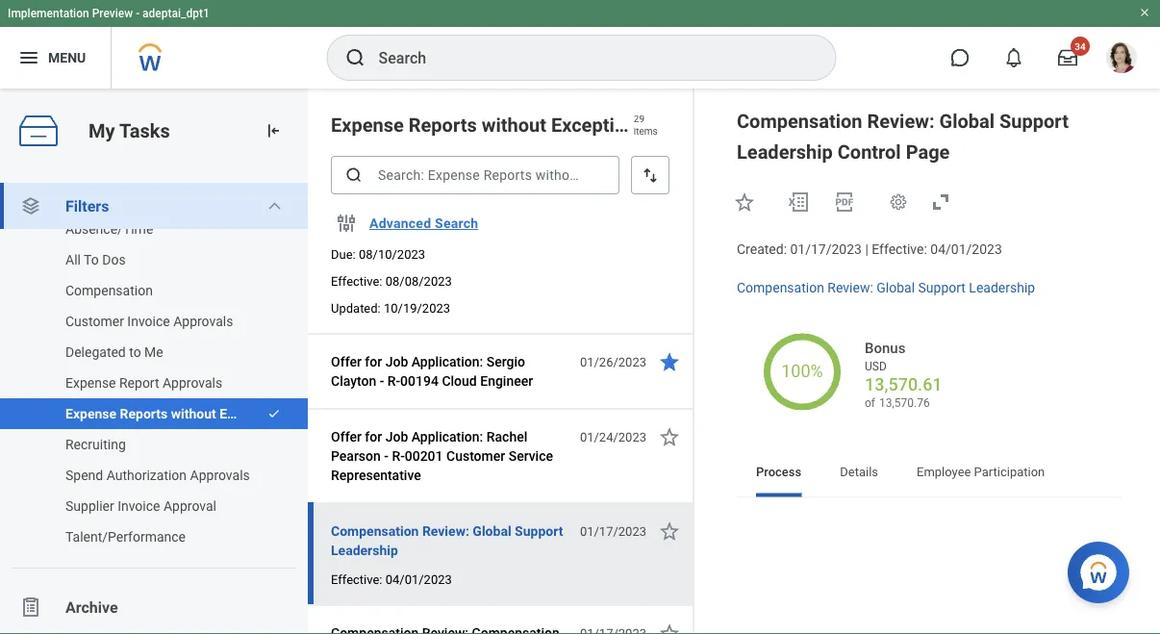 Task type: describe. For each thing, give the bounding box(es) containing it.
process
[[757, 465, 802, 479]]

items
[[634, 126, 658, 137]]

expense for expense reports without exceptions button
[[65, 406, 117, 422]]

for for clayton
[[365, 354, 382, 370]]

filters
[[65, 197, 109, 215]]

job for 00201
[[386, 429, 408, 445]]

leadership inside compensation review: global support leadership 'link'
[[970, 280, 1036, 296]]

chevron down image
[[267, 198, 282, 214]]

star image for 01/24/2023
[[658, 425, 682, 449]]

10/19/2023
[[384, 301, 451, 315]]

customer inside offer for job application: rachel pearson ‎- r-00201 customer service representative
[[447, 448, 506, 464]]

employee participation
[[917, 465, 1046, 479]]

my tasks element
[[0, 74, 308, 634]]

due: 08/10/2023
[[331, 247, 426, 261]]

expense reports without exceptions inside item list element
[[331, 114, 646, 136]]

archive
[[65, 598, 118, 617]]

inbox large image
[[1059, 48, 1078, 67]]

clayton
[[331, 373, 377, 389]]

customer invoice approvals button
[[0, 306, 289, 337]]

delegated to me button
[[0, 337, 289, 368]]

support inside compensation review: global support leadership control page
[[1000, 110, 1069, 132]]

list containing filters
[[0, 74, 308, 634]]

implementation preview -   adeptai_dpt1
[[8, 7, 210, 20]]

due:
[[331, 247, 356, 261]]

perspective image
[[19, 194, 42, 218]]

authorization
[[107, 467, 187, 483]]

menu button
[[0, 27, 111, 89]]

-
[[136, 7, 140, 20]]

compensation review: global support leadership control page
[[737, 110, 1069, 163]]

expense reports without exceptions inside button
[[65, 406, 286, 422]]

recruiting
[[65, 437, 126, 452]]

sort image
[[641, 166, 660, 185]]

compensation inside compensation review: global support leadership button
[[331, 523, 419, 539]]

to
[[129, 344, 141, 360]]

1 vertical spatial search image
[[345, 166, 364, 185]]

bonus usd 13,570.61 of 13,570.76
[[865, 339, 943, 410]]

01/17/2023 inside item list element
[[580, 524, 647, 539]]

recruiting button
[[0, 429, 289, 460]]

of
[[865, 396, 876, 410]]

29
[[634, 113, 645, 124]]

offer for offer for job application: rachel pearson ‎- r-00201 customer service representative
[[331, 429, 362, 445]]

job for 00194
[[386, 354, 408, 370]]

clipboard image
[[19, 596, 42, 619]]

engineer
[[481, 373, 533, 389]]

adeptai_dpt1
[[143, 7, 210, 20]]

leadership inside compensation review: global support leadership control page
[[737, 141, 833, 163]]

01/26/2023
[[580, 355, 647, 369]]

1 horizontal spatial 04/01/2023
[[931, 242, 1003, 257]]

global inside compensation review: global support leadership control page
[[940, 110, 995, 132]]

spend authorization approvals button
[[0, 460, 289, 491]]

export to excel image
[[787, 191, 810, 214]]

archive button
[[0, 584, 308, 630]]

expense reports without exceptions button
[[0, 399, 286, 429]]

talent/performance
[[65, 529, 186, 545]]

compensation inside compensation button
[[65, 283, 153, 298]]

effective: for effective: 04/01/2023
[[331, 572, 383, 587]]

advanced search button
[[362, 204, 486, 243]]

|
[[866, 242, 869, 257]]

expense inside item list element
[[331, 114, 404, 136]]

compensation review: global support leadership button
[[331, 520, 570, 562]]

me
[[144, 344, 163, 360]]

rachel
[[487, 429, 528, 445]]

spend authorization approvals
[[65, 467, 250, 483]]

29 items
[[634, 113, 658, 137]]

tab list containing process
[[737, 451, 1122, 497]]

approvals for expense report approvals
[[163, 375, 223, 391]]

13,570.76
[[880, 396, 931, 410]]

13,570.61
[[865, 374, 943, 395]]

review: inside compensation review: global support leadership control page
[[868, 110, 935, 132]]

absence/time button
[[0, 214, 289, 244]]

delegated to me
[[65, 344, 163, 360]]

reports inside button
[[120, 406, 168, 422]]

effective: 04/01/2023
[[331, 572, 452, 587]]

pearson
[[331, 448, 381, 464]]

invoice for supplier
[[118, 498, 160, 514]]

tasks
[[119, 119, 170, 142]]

expense report approvals
[[65, 375, 223, 391]]

100%
[[782, 361, 824, 381]]

support inside 'link'
[[919, 280, 966, 296]]

search
[[435, 215, 479, 231]]

cloud
[[442, 373, 477, 389]]

details
[[841, 465, 879, 479]]

updated: 10/19/2023
[[331, 301, 451, 315]]

1 group from the left
[[785, 513, 930, 634]]

global inside button
[[473, 523, 512, 539]]

employee
[[917, 465, 972, 479]]

notifications large image
[[1005, 48, 1024, 67]]

menu banner
[[0, 0, 1161, 89]]

exceptions inside item list element
[[551, 114, 646, 136]]

preview
[[92, 7, 133, 20]]

offer for job application: sergio clayton ‎- r-00194 cloud engineer button
[[331, 350, 570, 393]]

check image
[[268, 407, 281, 421]]

talent/performance button
[[0, 522, 289, 553]]

all
[[65, 252, 81, 268]]

usd
[[865, 359, 887, 373]]

absence/time
[[65, 221, 153, 237]]

01/24/2023
[[580, 430, 647, 444]]



Task type: vqa. For each thing, say whether or not it's contained in the screenshot.
Created:
yes



Task type: locate. For each thing, give the bounding box(es) containing it.
‎- for pearson
[[384, 448, 389, 464]]

spend
[[65, 467, 103, 483]]

offer inside offer for job application: rachel pearson ‎- r-00201 customer service representative
[[331, 429, 362, 445]]

0 vertical spatial global
[[940, 110, 995, 132]]

0 horizontal spatial compensation review: global support leadership
[[331, 523, 564, 558]]

0 vertical spatial leadership
[[737, 141, 833, 163]]

r- inside offer for job application: sergio clayton ‎- r-00194 cloud engineer
[[388, 373, 401, 389]]

support down notifications large image
[[1000, 110, 1069, 132]]

2 offer from the top
[[331, 429, 362, 445]]

r- for 00201
[[392, 448, 405, 464]]

08/10/2023
[[359, 247, 426, 261]]

profile logan mcneil image
[[1107, 42, 1138, 77]]

approvals
[[173, 313, 233, 329], [163, 375, 223, 391], [190, 467, 250, 483]]

supplier invoice approval button
[[0, 491, 289, 522]]

implementation
[[8, 7, 89, 20]]

0 horizontal spatial without
[[171, 406, 216, 422]]

effective: for effective: 08/08/2023
[[331, 274, 383, 288]]

1 horizontal spatial reports
[[409, 114, 477, 136]]

advanced search
[[370, 215, 479, 231]]

1 offer from the top
[[331, 354, 362, 370]]

0 vertical spatial 04/01/2023
[[931, 242, 1003, 257]]

application: up the 00201
[[412, 429, 484, 445]]

support down created: 01/17/2023 | effective: 04/01/2023
[[919, 280, 966, 296]]

0 horizontal spatial support
[[515, 523, 564, 539]]

compensation review: global support leadership link
[[737, 276, 1036, 296]]

job up 00194
[[386, 354, 408, 370]]

01/17/2023
[[791, 242, 862, 257], [580, 524, 647, 539]]

participation
[[975, 465, 1046, 479]]

expense up recruiting
[[65, 406, 117, 422]]

support inside button
[[515, 523, 564, 539]]

1 vertical spatial without
[[171, 406, 216, 422]]

created: 01/17/2023 | effective: 04/01/2023
[[737, 242, 1003, 257]]

customer
[[65, 313, 124, 329], [447, 448, 506, 464]]

1 vertical spatial support
[[919, 280, 966, 296]]

0 horizontal spatial 04/01/2023
[[386, 572, 452, 587]]

0 vertical spatial customer
[[65, 313, 124, 329]]

application: for customer
[[412, 429, 484, 445]]

0 vertical spatial for
[[365, 354, 382, 370]]

34 button
[[1047, 37, 1091, 79]]

offer for job application: rachel pearson ‎- r-00201 customer service representative button
[[331, 425, 570, 487]]

expense right transformation import icon
[[331, 114, 404, 136]]

04/01/2023 down compensation review: global support leadership button
[[386, 572, 452, 587]]

0 vertical spatial offer
[[331, 354, 362, 370]]

approval
[[164, 498, 217, 514]]

08/08/2023
[[386, 274, 452, 288]]

reports
[[409, 114, 477, 136], [120, 406, 168, 422]]

approvals down compensation button
[[173, 313, 233, 329]]

0 vertical spatial review:
[[868, 110, 935, 132]]

04/01/2023
[[931, 242, 1003, 257], [386, 572, 452, 587]]

04/01/2023 down fullscreen 'icon' at the top right
[[931, 242, 1003, 257]]

0 vertical spatial effective:
[[872, 242, 928, 257]]

without
[[482, 114, 547, 136], [171, 406, 216, 422]]

compensation up effective: 04/01/2023
[[331, 523, 419, 539]]

1 vertical spatial r-
[[392, 448, 405, 464]]

for up pearson
[[365, 429, 382, 445]]

0 vertical spatial r-
[[388, 373, 401, 389]]

application: inside offer for job application: rachel pearson ‎- r-00201 customer service representative
[[412, 429, 484, 445]]

1 vertical spatial expense
[[65, 375, 116, 391]]

invoice for customer
[[127, 313, 170, 329]]

2 for from the top
[[365, 429, 382, 445]]

page
[[906, 141, 950, 163]]

1 vertical spatial invoice
[[118, 498, 160, 514]]

0 vertical spatial search image
[[344, 46, 367, 69]]

without down expense report approvals button
[[171, 406, 216, 422]]

r- right the clayton
[[388, 373, 401, 389]]

1 vertical spatial leadership
[[970, 280, 1036, 296]]

0 vertical spatial exceptions
[[551, 114, 646, 136]]

expense report approvals button
[[0, 368, 289, 399]]

invoice down compensation button
[[127, 313, 170, 329]]

customer down rachel
[[447, 448, 506, 464]]

r- up representative
[[392, 448, 405, 464]]

04/01/2023 inside item list element
[[386, 572, 452, 587]]

review: down | at top
[[828, 280, 874, 296]]

1 horizontal spatial compensation review: global support leadership
[[737, 280, 1036, 296]]

star image
[[733, 191, 757, 214], [658, 350, 682, 373], [658, 425, 682, 449], [658, 520, 682, 543], [658, 622, 682, 634]]

00194
[[401, 373, 439, 389]]

1 job from the top
[[386, 354, 408, 370]]

2 horizontal spatial leadership
[[970, 280, 1036, 296]]

0 horizontal spatial exceptions
[[220, 406, 286, 422]]

Search Workday  search field
[[379, 37, 797, 79]]

job
[[386, 354, 408, 370], [386, 429, 408, 445]]

1 horizontal spatial support
[[919, 280, 966, 296]]

1 application: from the top
[[412, 354, 484, 370]]

menu
[[48, 50, 86, 66]]

my
[[89, 119, 115, 142]]

star image for 01/26/2023
[[658, 350, 682, 373]]

00201
[[405, 448, 443, 464]]

invoice
[[127, 313, 170, 329], [118, 498, 160, 514]]

exceptions inside button
[[220, 406, 286, 422]]

leadership
[[737, 141, 833, 163], [970, 280, 1036, 296], [331, 542, 398, 558]]

expense reports without exceptions
[[331, 114, 646, 136], [65, 406, 286, 422]]

transformation import image
[[264, 121, 283, 141]]

1 vertical spatial ‎-
[[384, 448, 389, 464]]

‎- inside offer for job application: sergio clayton ‎- r-00194 cloud engineer
[[380, 373, 384, 389]]

offer
[[331, 354, 362, 370], [331, 429, 362, 445]]

job inside offer for job application: rachel pearson ‎- r-00201 customer service representative
[[386, 429, 408, 445]]

all to dos button
[[0, 244, 289, 275]]

1 vertical spatial approvals
[[163, 375, 223, 391]]

leadership inside compensation review: global support leadership
[[331, 542, 398, 558]]

view printable version (pdf) image
[[834, 191, 857, 214]]

application: for cloud
[[412, 354, 484, 370]]

1 vertical spatial reports
[[120, 406, 168, 422]]

1 vertical spatial customer
[[447, 448, 506, 464]]

1 vertical spatial effective:
[[331, 274, 383, 288]]

filters button
[[0, 183, 308, 229]]

control
[[838, 141, 902, 163]]

expense inside expense report approvals button
[[65, 375, 116, 391]]

offer for offer for job application: sergio clayton ‎- r-00194 cloud engineer
[[331, 354, 362, 370]]

compensation review: global support leadership up effective: 04/01/2023
[[331, 523, 564, 558]]

approvals for customer invoice approvals
[[173, 313, 233, 329]]

customer up delegated
[[65, 313, 124, 329]]

invoice inside button
[[118, 498, 160, 514]]

0 vertical spatial 01/17/2023
[[791, 242, 862, 257]]

updated:
[[331, 301, 381, 315]]

‎-
[[380, 373, 384, 389], [384, 448, 389, 464]]

global down service on the left bottom of page
[[473, 523, 512, 539]]

support
[[1000, 110, 1069, 132], [919, 280, 966, 296], [515, 523, 564, 539]]

advanced
[[370, 215, 432, 231]]

1 vertical spatial expense reports without exceptions
[[65, 406, 286, 422]]

1 vertical spatial for
[[365, 429, 382, 445]]

‎- up representative
[[384, 448, 389, 464]]

1 vertical spatial offer
[[331, 429, 362, 445]]

global
[[940, 110, 995, 132], [877, 280, 915, 296], [473, 523, 512, 539]]

approvals down the me
[[163, 375, 223, 391]]

fullscreen image
[[930, 191, 953, 214]]

effective:
[[872, 242, 928, 257], [331, 274, 383, 288], [331, 572, 383, 587]]

1 vertical spatial compensation review: global support leadership
[[331, 523, 564, 558]]

gear image
[[889, 193, 909, 212]]

reports inside item list element
[[409, 114, 477, 136]]

tab list
[[737, 451, 1122, 497]]

for
[[365, 354, 382, 370], [365, 429, 382, 445]]

1 vertical spatial review:
[[828, 280, 874, 296]]

1 horizontal spatial without
[[482, 114, 547, 136]]

0 vertical spatial application:
[[412, 354, 484, 370]]

2 vertical spatial leadership
[[331, 542, 398, 558]]

1 vertical spatial 01/17/2023
[[580, 524, 647, 539]]

customer invoice approvals
[[65, 313, 233, 329]]

0 vertical spatial expense reports without exceptions
[[331, 114, 646, 136]]

justify image
[[17, 46, 40, 69]]

for inside offer for job application: sergio clayton ‎- r-00194 cloud engineer
[[365, 354, 382, 370]]

offer for job application: sergio clayton ‎- r-00194 cloud engineer
[[331, 354, 533, 389]]

supplier invoice approval
[[65, 498, 217, 514]]

2 group from the left
[[930, 513, 1074, 634]]

expense inside expense reports without exceptions button
[[65, 406, 117, 422]]

0 vertical spatial expense
[[331, 114, 404, 136]]

2 vertical spatial review:
[[422, 523, 470, 539]]

configure image
[[335, 212, 358, 235]]

0 vertical spatial ‎-
[[380, 373, 384, 389]]

application: up cloud
[[412, 354, 484, 370]]

1 vertical spatial application:
[[412, 429, 484, 445]]

offer up the clayton
[[331, 354, 362, 370]]

compensation down the created:
[[737, 280, 825, 296]]

2 job from the top
[[386, 429, 408, 445]]

to
[[84, 252, 99, 268]]

approvals up approval
[[190, 467, 250, 483]]

0 horizontal spatial reports
[[120, 406, 168, 422]]

approvals for spend authorization approvals
[[190, 467, 250, 483]]

offer for job application: rachel pearson ‎- r-00201 customer service representative
[[331, 429, 554, 483]]

review: inside 'link'
[[828, 280, 874, 296]]

1 horizontal spatial global
[[877, 280, 915, 296]]

list
[[0, 74, 308, 634], [0, 214, 308, 553], [757, 513, 1103, 634]]

job inside offer for job application: sergio clayton ‎- r-00194 cloud engineer
[[386, 354, 408, 370]]

delegated
[[65, 344, 126, 360]]

01/17/2023 left | at top
[[791, 242, 862, 257]]

offer up pearson
[[331, 429, 362, 445]]

0 vertical spatial job
[[386, 354, 408, 370]]

review: up effective: 04/01/2023
[[422, 523, 470, 539]]

compensation up control
[[737, 110, 863, 132]]

0 horizontal spatial customer
[[65, 313, 124, 329]]

‎- right the clayton
[[380, 373, 384, 389]]

for up the clayton
[[365, 354, 382, 370]]

0 vertical spatial compensation review: global support leadership
[[737, 280, 1036, 296]]

1 horizontal spatial exceptions
[[551, 114, 646, 136]]

1 for from the top
[[365, 354, 382, 370]]

customer inside list
[[65, 313, 124, 329]]

0 horizontal spatial 01/17/2023
[[580, 524, 647, 539]]

2 horizontal spatial support
[[1000, 110, 1069, 132]]

r- for 00194
[[388, 373, 401, 389]]

invoice down spend authorization approvals button
[[118, 498, 160, 514]]

group
[[785, 513, 930, 634], [930, 513, 1074, 634]]

expense reports without exceptions up search: expense reports without exceptions text field
[[331, 114, 646, 136]]

effective: 08/08/2023
[[331, 274, 452, 288]]

2 vertical spatial expense
[[65, 406, 117, 422]]

list containing absence/time
[[0, 214, 308, 553]]

without inside button
[[171, 406, 216, 422]]

reports up search: expense reports without exceptions text field
[[409, 114, 477, 136]]

job up the 00201
[[386, 429, 408, 445]]

sergio
[[487, 354, 526, 370]]

0 vertical spatial approvals
[[173, 313, 233, 329]]

compensation inside compensation review: global support leadership 'link'
[[737, 280, 825, 296]]

expense down delegated
[[65, 375, 116, 391]]

global down created: 01/17/2023 | effective: 04/01/2023
[[877, 280, 915, 296]]

without inside item list element
[[482, 114, 547, 136]]

1 vertical spatial exceptions
[[220, 406, 286, 422]]

my tasks
[[89, 119, 170, 142]]

01/17/2023 down 01/24/2023
[[580, 524, 647, 539]]

0 vertical spatial support
[[1000, 110, 1069, 132]]

without up search: expense reports without exceptions text field
[[482, 114, 547, 136]]

star image for effective: 04/01/2023
[[658, 520, 682, 543]]

34
[[1075, 40, 1086, 52]]

invoice inside button
[[127, 313, 170, 329]]

application: inside offer for job application: sergio clayton ‎- r-00194 cloud engineer
[[412, 354, 484, 370]]

all to dos
[[65, 252, 126, 268]]

offer inside offer for job application: sergio clayton ‎- r-00194 cloud engineer
[[331, 354, 362, 370]]

report
[[119, 375, 159, 391]]

0 horizontal spatial expense reports without exceptions
[[65, 406, 286, 422]]

0 horizontal spatial global
[[473, 523, 512, 539]]

0 vertical spatial without
[[482, 114, 547, 136]]

1 vertical spatial job
[[386, 429, 408, 445]]

r-
[[388, 373, 401, 389], [392, 448, 405, 464]]

for inside offer for job application: rachel pearson ‎- r-00201 customer service representative
[[365, 429, 382, 445]]

dos
[[102, 252, 126, 268]]

0 horizontal spatial leadership
[[331, 542, 398, 558]]

Search: Expense Reports without Exceptions text field
[[331, 156, 620, 194]]

1 vertical spatial global
[[877, 280, 915, 296]]

1 vertical spatial 04/01/2023
[[386, 572, 452, 587]]

support down service on the left bottom of page
[[515, 523, 564, 539]]

review: up page
[[868, 110, 935, 132]]

compensation review: global support leadership inside button
[[331, 523, 564, 558]]

0 vertical spatial reports
[[409, 114, 477, 136]]

1 horizontal spatial 01/17/2023
[[791, 242, 862, 257]]

review: inside button
[[422, 523, 470, 539]]

1 horizontal spatial customer
[[447, 448, 506, 464]]

2 vertical spatial approvals
[[190, 467, 250, 483]]

close environment banner image
[[1140, 7, 1151, 18]]

review:
[[868, 110, 935, 132], [828, 280, 874, 296], [422, 523, 470, 539]]

service
[[509, 448, 554, 464]]

compensation review: global support leadership down created: 01/17/2023 | effective: 04/01/2023
[[737, 280, 1036, 296]]

2 vertical spatial global
[[473, 523, 512, 539]]

created:
[[737, 242, 787, 257]]

representative
[[331, 467, 421, 483]]

r- inside offer for job application: rachel pearson ‎- r-00201 customer service representative
[[392, 448, 405, 464]]

reports down expense report approvals button
[[120, 406, 168, 422]]

global inside 'link'
[[877, 280, 915, 296]]

‎- inside offer for job application: rachel pearson ‎- r-00201 customer service representative
[[384, 448, 389, 464]]

compensation
[[737, 110, 863, 132], [737, 280, 825, 296], [65, 283, 153, 298], [331, 523, 419, 539]]

compensation review: global support leadership
[[737, 280, 1036, 296], [331, 523, 564, 558]]

global up page
[[940, 110, 995, 132]]

expense reports without exceptions down expense report approvals button
[[65, 406, 286, 422]]

compensation down the "dos" on the top of page
[[65, 283, 153, 298]]

bonus
[[865, 339, 906, 356]]

2 horizontal spatial global
[[940, 110, 995, 132]]

expense
[[331, 114, 404, 136], [65, 375, 116, 391], [65, 406, 117, 422]]

2 application: from the top
[[412, 429, 484, 445]]

2 vertical spatial support
[[515, 523, 564, 539]]

1 horizontal spatial expense reports without exceptions
[[331, 114, 646, 136]]

2 vertical spatial effective:
[[331, 572, 383, 587]]

1 horizontal spatial leadership
[[737, 141, 833, 163]]

expense for expense report approvals button
[[65, 375, 116, 391]]

supplier
[[65, 498, 114, 514]]

0 vertical spatial invoice
[[127, 313, 170, 329]]

for for pearson
[[365, 429, 382, 445]]

compensation button
[[0, 275, 289, 306]]

application:
[[412, 354, 484, 370], [412, 429, 484, 445]]

‎- for clayton
[[380, 373, 384, 389]]

compensation inside compensation review: global support leadership control page
[[737, 110, 863, 132]]

item list element
[[308, 75, 695, 634]]

search image
[[344, 46, 367, 69], [345, 166, 364, 185]]



